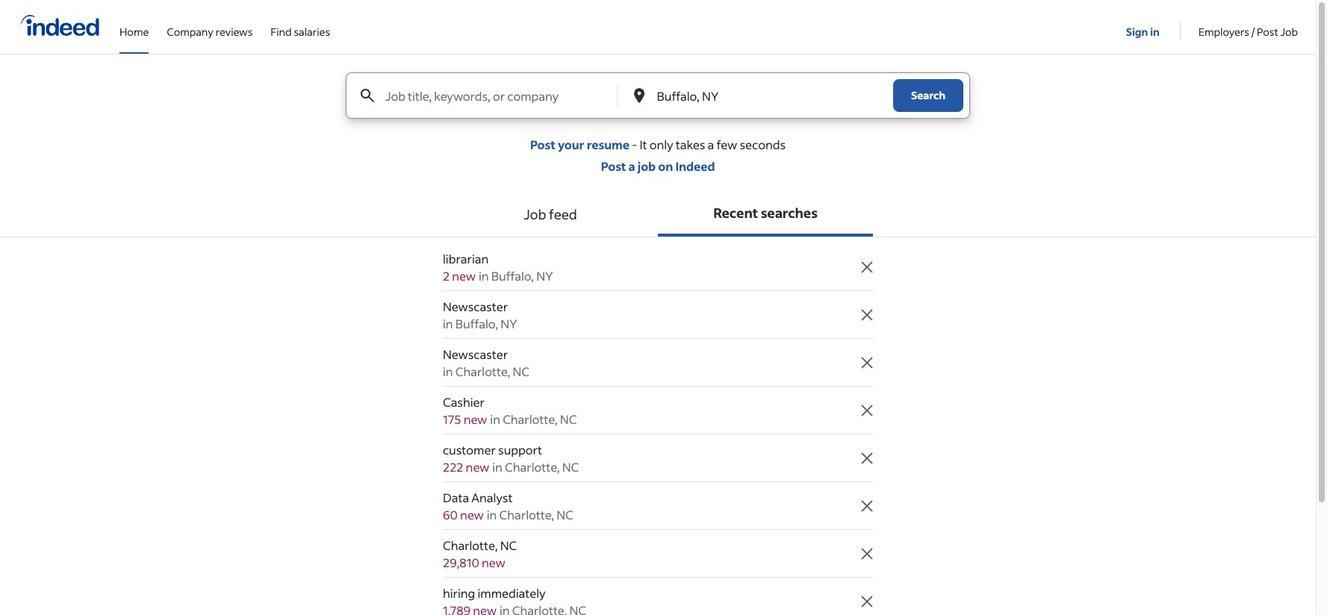 Task type: locate. For each thing, give the bounding box(es) containing it.
job feed button
[[443, 192, 658, 237]]

in inside "librarian 2 new in buffalo, ny"
[[479, 268, 489, 284]]

customer support 222 new in charlotte, nc
[[443, 442, 579, 475]]

delete recent search newscaster image
[[859, 306, 877, 324], [859, 354, 877, 372]]

1 vertical spatial buffalo,
[[456, 316, 498, 332]]

company reviews link
[[167, 0, 253, 51]]

newscaster down 2
[[443, 299, 508, 315]]

222
[[443, 460, 464, 475]]

new down cashier
[[464, 412, 487, 427]]

your
[[558, 137, 585, 152]]

on
[[659, 158, 674, 174]]

post your resume - it only takes a few seconds post a job on indeed
[[531, 137, 786, 174]]

ny inside newscaster in buffalo, ny
[[501, 316, 518, 332]]

new down customer
[[466, 460, 490, 475]]

new right 60
[[460, 507, 484, 523]]

0 vertical spatial a
[[708, 137, 715, 152]]

1 horizontal spatial post
[[601, 158, 627, 174]]

newscaster inside newscaster in buffalo, ny
[[443, 299, 508, 315]]

1 horizontal spatial job
[[1281, 24, 1299, 38]]

2 delete recent search newscaster image from the top
[[859, 354, 877, 372]]

nc
[[513, 364, 530, 380], [560, 412, 577, 427], [563, 460, 579, 475], [557, 507, 574, 523], [500, 538, 517, 554]]

0 vertical spatial job
[[1281, 24, 1299, 38]]

nc inside charlotte, nc 29,810 new
[[500, 538, 517, 554]]

hiring immediately
[[443, 586, 546, 602]]

ny down job feed
[[537, 268, 554, 284]]

seconds
[[740, 137, 786, 152]]

1 horizontal spatial ny
[[537, 268, 554, 284]]

post right /
[[1258, 24, 1279, 38]]

newscaster for charlotte,
[[443, 347, 508, 362]]

librarian
[[443, 251, 489, 267]]

in inside customer support 222 new in charlotte, nc
[[493, 460, 503, 475]]

in
[[1151, 24, 1160, 38], [479, 268, 489, 284], [443, 316, 453, 332], [443, 364, 453, 380], [490, 412, 501, 427], [493, 460, 503, 475], [487, 507, 497, 523]]

new inside cashier 175 new in charlotte, nc
[[464, 412, 487, 427]]

employers
[[1199, 24, 1250, 38]]

salaries
[[294, 24, 330, 38]]

0 vertical spatial ny
[[537, 268, 554, 284]]

1 delete recent search newscaster image from the top
[[859, 306, 877, 324]]

1 vertical spatial delete recent search newscaster image
[[859, 354, 877, 372]]

newscaster
[[443, 299, 508, 315], [443, 347, 508, 362]]

new down librarian
[[452, 268, 476, 284]]

newscaster inside newscaster in charlotte, nc
[[443, 347, 508, 362]]

new inside data analyst 60 new in charlotte, nc
[[460, 507, 484, 523]]

in inside newscaster in buffalo, ny
[[443, 316, 453, 332]]

recent searches button
[[658, 192, 874, 237]]

0 horizontal spatial job
[[524, 206, 547, 223]]

charlotte, inside customer support 222 new in charlotte, nc
[[505, 460, 560, 475]]

in down "support"
[[493, 460, 503, 475]]

post down resume
[[601, 158, 627, 174]]

delete recent search cashier image
[[859, 402, 877, 420]]

charlotte, inside newscaster in charlotte, nc
[[456, 364, 511, 380]]

home
[[120, 24, 149, 38]]

sign
[[1127, 24, 1149, 38]]

0 vertical spatial delete recent search newscaster image
[[859, 306, 877, 324]]

new inside charlotte, nc 29,810 new
[[482, 555, 506, 571]]

0 vertical spatial post
[[1258, 24, 1279, 38]]

1 vertical spatial job
[[524, 206, 547, 223]]

1 vertical spatial newscaster
[[443, 347, 508, 362]]

new for charlotte,
[[482, 555, 506, 571]]

2 newscaster from the top
[[443, 347, 508, 362]]

find
[[271, 24, 292, 38]]

job inside "link"
[[1281, 24, 1299, 38]]

tab list
[[0, 192, 1317, 238]]

new
[[452, 268, 476, 284], [464, 412, 487, 427], [466, 460, 490, 475], [460, 507, 484, 523], [482, 555, 506, 571]]

new up hiring immediately
[[482, 555, 506, 571]]

job left feed
[[524, 206, 547, 223]]

charlotte, up "support"
[[503, 412, 558, 427]]

newscaster down newscaster in buffalo, ny
[[443, 347, 508, 362]]

1 vertical spatial ny
[[501, 316, 518, 332]]

post your resume link
[[531, 137, 630, 152]]

0 vertical spatial buffalo,
[[492, 268, 534, 284]]

charlotte,
[[456, 364, 511, 380], [503, 412, 558, 427], [505, 460, 560, 475], [500, 507, 555, 523], [443, 538, 498, 554]]

new for customer
[[466, 460, 490, 475]]

recent
[[714, 204, 759, 222]]

1 newscaster from the top
[[443, 299, 508, 315]]

charlotte, down the analyst in the bottom of the page
[[500, 507, 555, 523]]

ny up newscaster in charlotte, nc
[[501, 316, 518, 332]]

feed
[[549, 206, 577, 223]]

ny
[[537, 268, 554, 284], [501, 316, 518, 332]]

in inside newscaster in charlotte, nc
[[443, 364, 453, 380]]

buffalo,
[[492, 268, 534, 284], [456, 316, 498, 332]]

charlotte, up 29,810
[[443, 538, 498, 554]]

buffalo, up newscaster in buffalo, ny
[[492, 268, 534, 284]]

data
[[443, 490, 469, 506]]

charlotte, inside charlotte, nc 29,810 new
[[443, 538, 498, 554]]

a
[[708, 137, 715, 152], [629, 158, 636, 174]]

search: Job title, keywords, or company text field
[[383, 73, 616, 118]]

main content
[[0, 72, 1317, 616]]

delete recent search newscaster image up the delete recent search cashier image
[[859, 354, 877, 372]]

charlotte, inside cashier 175 new in charlotte, nc
[[503, 412, 558, 427]]

sign in link
[[1127, 1, 1163, 52]]

job
[[1281, 24, 1299, 38], [524, 206, 547, 223]]

support
[[498, 442, 542, 458]]

buffalo, up newscaster in charlotte, nc
[[456, 316, 498, 332]]

60
[[443, 507, 458, 523]]

2
[[443, 268, 450, 284]]

in up cashier
[[443, 364, 453, 380]]

0 horizontal spatial ny
[[501, 316, 518, 332]]

a left few
[[708, 137, 715, 152]]

new for data
[[460, 507, 484, 523]]

delete recent search newscaster image down delete recent search librarian icon at the top right of the page
[[859, 306, 877, 324]]

/
[[1252, 24, 1256, 38]]

175
[[443, 412, 461, 427]]

in down 2
[[443, 316, 453, 332]]

29,810
[[443, 555, 480, 571]]

in down the analyst in the bottom of the page
[[487, 507, 497, 523]]

0 vertical spatial newscaster
[[443, 299, 508, 315]]

in down librarian
[[479, 268, 489, 284]]

charlotte, up cashier
[[456, 364, 511, 380]]

post left your
[[531, 137, 556, 152]]

a left the job
[[629, 158, 636, 174]]

in up "support"
[[490, 412, 501, 427]]

0 horizontal spatial a
[[629, 158, 636, 174]]

new inside customer support 222 new in charlotte, nc
[[466, 460, 490, 475]]

charlotte, down "support"
[[505, 460, 560, 475]]

post
[[1258, 24, 1279, 38], [531, 137, 556, 152], [601, 158, 627, 174]]

buffalo, inside newscaster in buffalo, ny
[[456, 316, 498, 332]]

2 horizontal spatial post
[[1258, 24, 1279, 38]]

job right /
[[1281, 24, 1299, 38]]

home link
[[120, 0, 149, 51]]

0 horizontal spatial post
[[531, 137, 556, 152]]

data analyst 60 new in charlotte, nc
[[443, 490, 574, 523]]



Task type: vqa. For each thing, say whether or not it's contained in the screenshot.


Task type: describe. For each thing, give the bounding box(es) containing it.
charlotte, nc 29,810 new
[[443, 538, 517, 571]]

immediately
[[478, 586, 546, 602]]

new inside "librarian 2 new in buffalo, ny"
[[452, 268, 476, 284]]

1 vertical spatial a
[[629, 158, 636, 174]]

post a job on indeed link
[[601, 158, 715, 174]]

only
[[650, 137, 674, 152]]

find salaries
[[271, 24, 330, 38]]

delete recent search charlotte, nc image
[[859, 545, 877, 563]]

hiring immediately link
[[443, 585, 848, 616]]

post inside "link"
[[1258, 24, 1279, 38]]

1 horizontal spatial a
[[708, 137, 715, 152]]

search button
[[894, 79, 964, 112]]

-
[[632, 137, 638, 152]]

nc inside data analyst 60 new in charlotte, nc
[[557, 507, 574, 523]]

reviews
[[216, 24, 253, 38]]

delete recent search newscaster image for in charlotte, nc
[[859, 354, 877, 372]]

search
[[912, 88, 946, 102]]

recent searches
[[714, 204, 818, 222]]

tab list containing recent searches
[[0, 192, 1317, 238]]

in right sign
[[1151, 24, 1160, 38]]

1 vertical spatial post
[[531, 137, 556, 152]]

newscaster for buffalo,
[[443, 299, 508, 315]]

newscaster in buffalo, ny
[[443, 299, 518, 332]]

company
[[167, 24, 214, 38]]

buffalo, inside "librarian 2 new in buffalo, ny"
[[492, 268, 534, 284]]

delete recent search newscaster image for in buffalo, ny
[[859, 306, 877, 324]]

few
[[717, 137, 738, 152]]

takes
[[676, 137, 706, 152]]

resume
[[587, 137, 630, 152]]

delete recent search data analyst image
[[859, 497, 877, 515]]

delete recent search hiring immediately image
[[859, 593, 877, 611]]

newscaster in charlotte, nc
[[443, 347, 530, 380]]

customer
[[443, 442, 496, 458]]

main content containing recent searches
[[0, 72, 1317, 616]]

company reviews
[[167, 24, 253, 38]]

nc inside newscaster in charlotte, nc
[[513, 364, 530, 380]]

sign in
[[1127, 24, 1160, 38]]

hiring
[[443, 586, 476, 602]]

find salaries link
[[271, 0, 330, 51]]

ny inside "librarian 2 new in buffalo, ny"
[[537, 268, 554, 284]]

nc inside customer support 222 new in charlotte, nc
[[563, 460, 579, 475]]

delete recent search librarian image
[[859, 258, 877, 276]]

in inside data analyst 60 new in charlotte, nc
[[487, 507, 497, 523]]

job feed
[[524, 206, 577, 223]]

in inside cashier 175 new in charlotte, nc
[[490, 412, 501, 427]]

Edit location text field
[[654, 73, 864, 118]]

Search search field
[[334, 72, 983, 137]]

indeed
[[676, 158, 715, 174]]

analyst
[[472, 490, 513, 506]]

employers / post job
[[1199, 24, 1299, 38]]

cashier 175 new in charlotte, nc
[[443, 395, 577, 427]]

librarian 2 new in buffalo, ny
[[443, 251, 554, 284]]

employers / post job link
[[1199, 0, 1299, 51]]

delete recent search customer support image
[[859, 449, 877, 467]]

cashier
[[443, 395, 485, 410]]

charlotte, inside data analyst 60 new in charlotte, nc
[[500, 507, 555, 523]]

searches
[[761, 204, 818, 222]]

it
[[640, 137, 648, 152]]

2 vertical spatial post
[[601, 158, 627, 174]]

job inside button
[[524, 206, 547, 223]]

nc inside cashier 175 new in charlotte, nc
[[560, 412, 577, 427]]

job
[[638, 158, 656, 174]]



